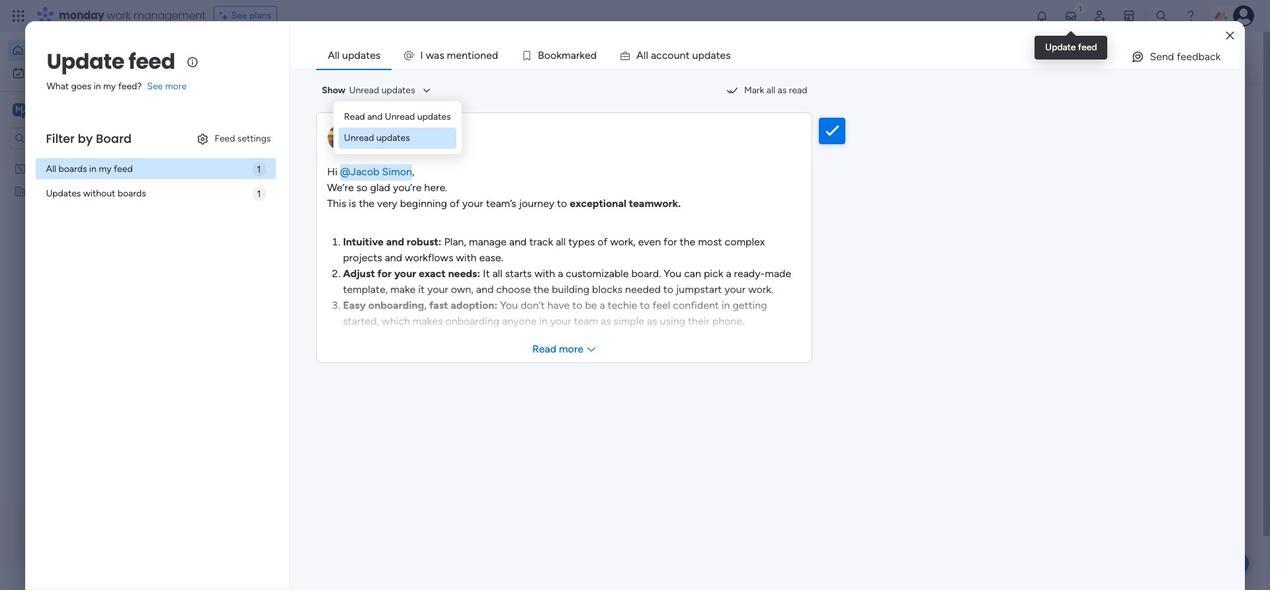 Task type: locate. For each thing, give the bounding box(es) containing it.
Search in workspace field
[[28, 131, 110, 146]]

component image
[[443, 262, 455, 274]]

list box
[[0, 154, 169, 381]]

workspace selection element
[[13, 102, 111, 119]]

add to favorites image
[[580, 242, 593, 255]]

option
[[8, 40, 161, 61], [8, 62, 161, 83], [0, 156, 169, 159]]

1 image
[[1074, 1, 1086, 16]]

tab
[[317, 42, 392, 69]]

remove from favorites image
[[398, 242, 411, 255]]

quick search results list box
[[244, 124, 981, 299]]

v2 bolt switch image
[[1126, 49, 1134, 64]]

invite members image
[[1094, 9, 1107, 22]]

tab list
[[317, 42, 1240, 69]]

1 element
[[378, 315, 393, 331]]

roy mann image
[[275, 361, 302, 387]]

jacob simon image
[[1233, 5, 1254, 26]]

select product image
[[12, 9, 25, 22]]



Task type: vqa. For each thing, say whether or not it's contained in the screenshot.
Project Management
no



Task type: describe. For each thing, give the bounding box(es) containing it.
monday marketplace image
[[1123, 9, 1136, 22]]

see plans image
[[219, 9, 231, 23]]

workspace image
[[13, 103, 26, 117]]

v2 user feedback image
[[1023, 49, 1033, 64]]

close image
[[1226, 31, 1234, 41]]

workspace image
[[266, 536, 298, 568]]

give feedback image
[[1131, 50, 1145, 64]]

notifications image
[[1035, 9, 1049, 22]]

help image
[[1184, 9, 1198, 22]]

public board image
[[443, 241, 457, 256]]

1 vertical spatial option
[[8, 62, 161, 83]]

update feed image
[[1065, 9, 1078, 22]]

0 vertical spatial option
[[8, 40, 161, 61]]

search everything image
[[1155, 9, 1168, 22]]

2 vertical spatial option
[[0, 156, 169, 159]]



